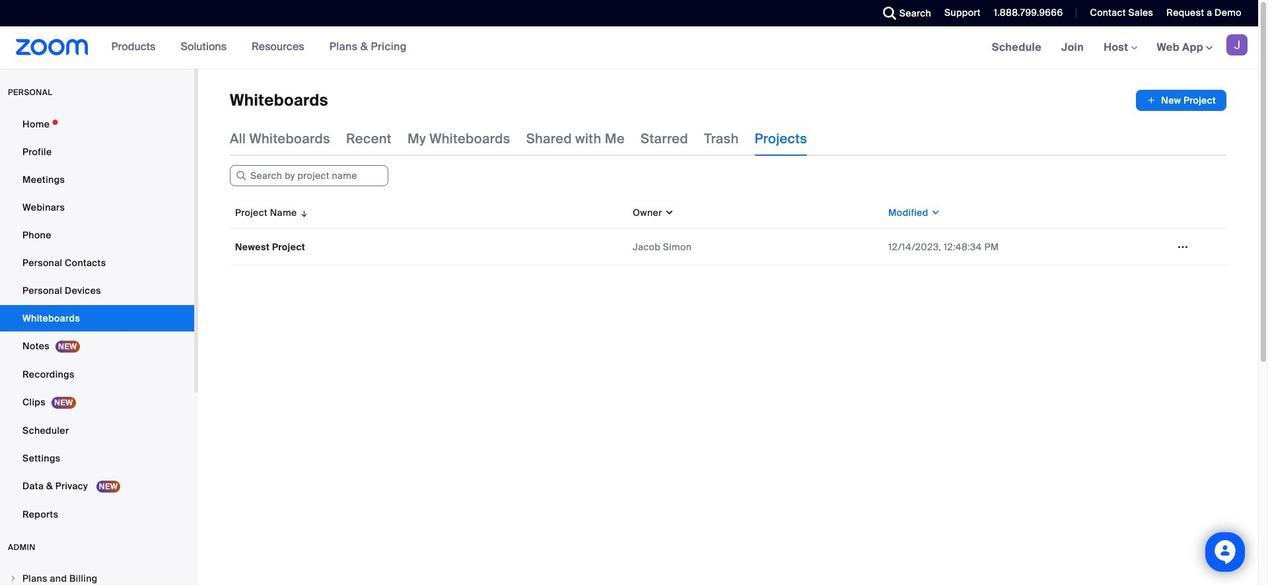 Task type: locate. For each thing, give the bounding box(es) containing it.
profile picture image
[[1227, 34, 1248, 56]]

zoom logo image
[[16, 39, 88, 56]]

right image
[[9, 575, 17, 583]]

meetings navigation
[[982, 26, 1259, 69]]

tabs of all whiteboard page tab list
[[230, 122, 808, 156]]

edit project image
[[1173, 241, 1194, 253]]

banner
[[0, 26, 1259, 69]]

down image
[[662, 206, 675, 219]]

menu item
[[0, 566, 194, 585]]

application
[[230, 197, 1237, 276]]

personal menu menu
[[0, 111, 194, 529]]



Task type: describe. For each thing, give the bounding box(es) containing it.
Search text field
[[230, 165, 389, 186]]

down image
[[929, 206, 941, 219]]

product information navigation
[[101, 26, 417, 69]]

add image
[[1147, 94, 1156, 107]]

arrow down image
[[297, 205, 309, 221]]



Task type: vqa. For each thing, say whether or not it's contained in the screenshot.
auto-
no



